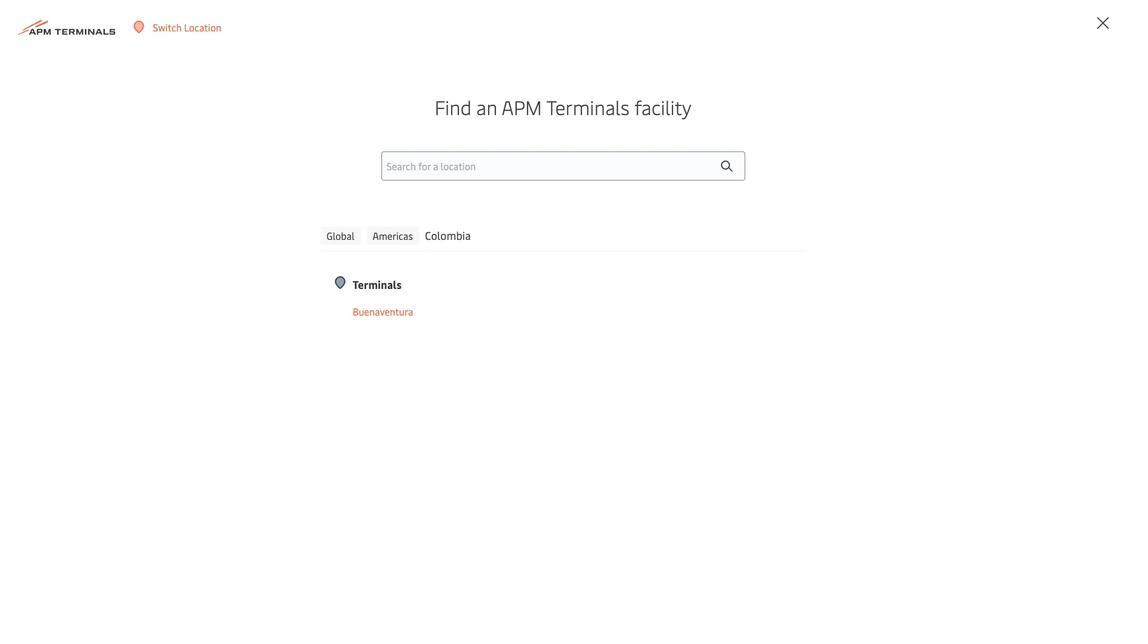 Task type: describe. For each thing, give the bounding box(es) containing it.
americas
[[373, 229, 413, 242]]

examination
[[242, 159, 434, 207]]

customer service
[[795, 240, 899, 258]]

0 vertical spatial and
[[402, 229, 419, 242]]

examination
[[231, 229, 287, 242]]

an
[[477, 94, 498, 120]]

0 horizontal spatial terminals
[[353, 277, 402, 292]]

please
[[412, 5, 441, 18]]

track
[[590, 229, 614, 242]]

0 vertical spatial receive
[[246, 5, 276, 18]]

switch location
[[153, 20, 222, 34]]

receive inside 'book container scan, customs examination or re-scan your container and download/print your indemnity form. track your requests in a clear overview and receive notifications when customs approves/declines requests.'
[[183, 244, 215, 257]]

indemnity
[[516, 229, 561, 242]]

global button
[[321, 227, 361, 245]]

americas button
[[367, 227, 419, 245]]

overview
[[121, 244, 162, 257]]

1 horizontal spatial customs
[[302, 244, 340, 257]]

1 horizontal spatial terminals
[[547, 94, 630, 120]]

notifications
[[217, 244, 274, 257]]

apm
[[502, 94, 542, 120]]

via
[[337, 5, 349, 18]]

3 your from the left
[[616, 229, 636, 242]]

service
[[856, 240, 899, 258]]

requests
[[638, 229, 677, 242]]

requests.
[[426, 244, 467, 257]]

when
[[276, 244, 300, 257]]

book container scan, customs examination or re-scan your container and download/print your indemnity form. track your requests in a clear overview and receive notifications when customs approves/declines requests.
[[97, 229, 695, 257]]

colombia button
[[425, 227, 471, 245]]

scan
[[314, 229, 334, 242]]

0 horizontal spatial and
[[164, 244, 181, 257]]

approves/declines
[[342, 244, 424, 257]]

in
[[679, 229, 688, 242]]

portal
[[578, 159, 672, 207]]

buenaventura link
[[353, 304, 531, 319]]

book
[[97, 229, 120, 242]]

customs
[[97, 159, 233, 207]]



Task type: vqa. For each thing, say whether or not it's contained in the screenshot.
download/print
yes



Task type: locate. For each thing, give the bounding box(es) containing it.
1 horizontal spatial your
[[494, 229, 514, 242]]

1 horizontal spatial receive
[[246, 5, 276, 18]]

currently
[[69, 5, 108, 18]]

global
[[327, 229, 355, 242]]

1 vertical spatial customs
[[302, 244, 340, 257]]

booking
[[443, 159, 569, 207]]

0 vertical spatial or
[[377, 5, 386, 18]]

email
[[351, 5, 375, 18]]

your right track
[[616, 229, 636, 242]]

and up the approves/declines
[[402, 229, 419, 242]]

close alert image
[[1107, 5, 1122, 19]]

2 your from the left
[[494, 229, 514, 242]]

customs
[[192, 229, 229, 242], [302, 244, 340, 257]]

1 container from the left
[[122, 229, 165, 242]]

sms,
[[389, 5, 410, 18]]

there are currently no active operational alerts. to receive future alerts via email or sms, please
[[25, 5, 441, 18]]

clear
[[97, 244, 119, 257]]

your right scan
[[336, 229, 356, 242]]

customs down scan
[[302, 244, 340, 257]]

future
[[279, 5, 306, 18]]

customs right scan,
[[192, 229, 229, 242]]

and down scan,
[[164, 244, 181, 257]]

or
[[377, 5, 386, 18], [289, 229, 298, 242]]

receive
[[246, 5, 276, 18], [183, 244, 215, 257]]

find
[[435, 94, 472, 120]]

2 horizontal spatial your
[[616, 229, 636, 242]]

find an apm terminals facility
[[435, 94, 692, 120]]

0 horizontal spatial receive
[[183, 244, 215, 257]]

0 horizontal spatial customs
[[192, 229, 229, 242]]

receive right to
[[246, 5, 276, 18]]

no
[[111, 5, 122, 18]]

your left indemnity
[[494, 229, 514, 242]]

container
[[122, 229, 165, 242], [358, 229, 400, 242]]

1 vertical spatial terminals
[[353, 277, 402, 292]]

alerts.
[[204, 5, 231, 18]]

1 your from the left
[[336, 229, 356, 242]]

container up the approves/declines
[[358, 229, 400, 242]]

0 vertical spatial terminals
[[547, 94, 630, 120]]

re-
[[300, 229, 314, 242]]

there
[[25, 5, 50, 18]]

terminals
[[547, 94, 630, 120], [353, 277, 402, 292]]

facility
[[635, 94, 692, 120]]

1 vertical spatial receive
[[183, 244, 215, 257]]

to
[[233, 5, 243, 18]]

operational
[[152, 5, 202, 18]]

colombia
[[425, 228, 471, 243]]

alerts
[[308, 5, 334, 18]]

container up overview
[[122, 229, 165, 242]]

Search for a location search field
[[381, 151, 745, 180]]

buenaventura
[[353, 305, 413, 318]]

scan,
[[167, 229, 190, 242]]

0 horizontal spatial or
[[289, 229, 298, 242]]

location
[[184, 20, 222, 34]]

form.
[[563, 229, 588, 242]]

receive down scan,
[[183, 244, 215, 257]]

customer
[[795, 240, 853, 258]]

active
[[124, 5, 150, 18]]

1 vertical spatial and
[[164, 244, 181, 257]]

customs examination booking portal
[[97, 159, 672, 207]]

2 container from the left
[[358, 229, 400, 242]]

your
[[336, 229, 356, 242], [494, 229, 514, 242], [616, 229, 636, 242]]

or left re-
[[289, 229, 298, 242]]

0 horizontal spatial container
[[122, 229, 165, 242]]

1 vertical spatial or
[[289, 229, 298, 242]]

0 horizontal spatial your
[[336, 229, 356, 242]]

1 horizontal spatial container
[[358, 229, 400, 242]]

or inside 'book container scan, customs examination or re-scan your container and download/print your indemnity form. track your requests in a clear overview and receive notifications when customs approves/declines requests.'
[[289, 229, 298, 242]]

a
[[690, 229, 695, 242]]

1 horizontal spatial or
[[377, 5, 386, 18]]

1 horizontal spatial and
[[402, 229, 419, 242]]

or left sms,
[[377, 5, 386, 18]]

download/print
[[421, 229, 492, 242]]

switch
[[153, 20, 182, 34]]

are
[[53, 5, 66, 18]]

and
[[402, 229, 419, 242], [164, 244, 181, 257]]

0 vertical spatial customs
[[192, 229, 229, 242]]



